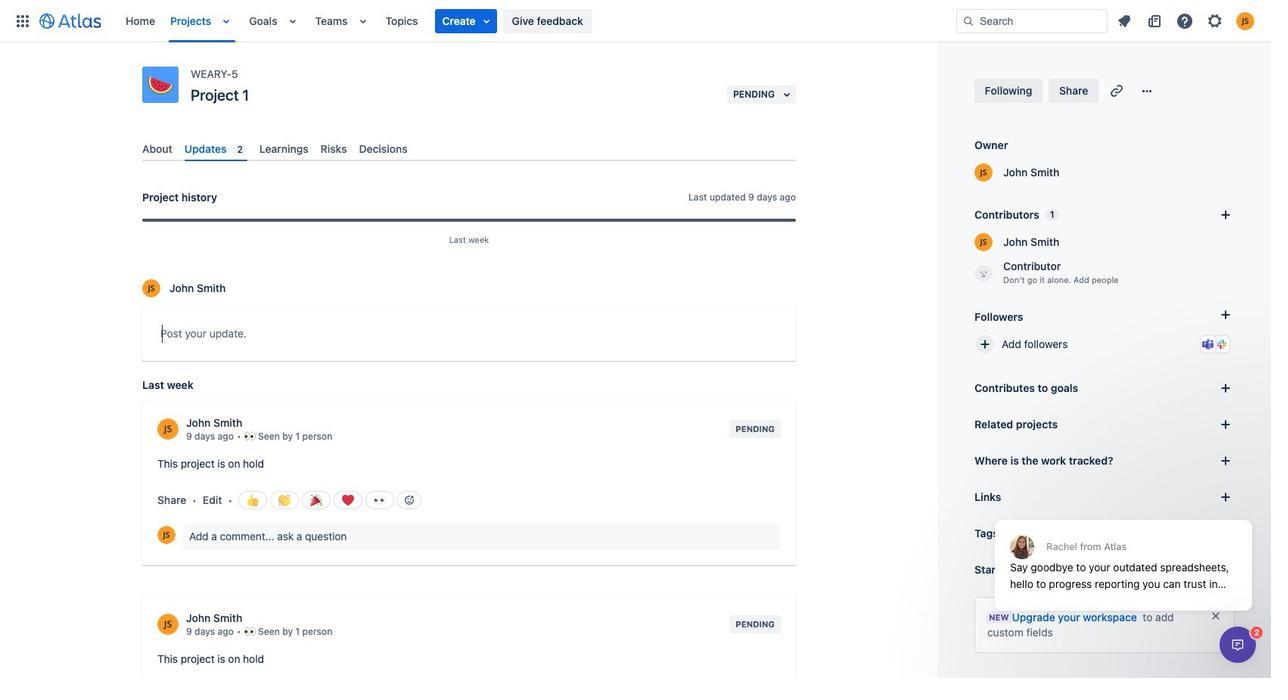 Task type: locate. For each thing, give the bounding box(es) containing it.
add reaction image
[[403, 494, 416, 506]]

close banner image
[[1210, 610, 1222, 622]]

:thumbsup: image
[[247, 494, 259, 506]]

None search field
[[957, 9, 1108, 33]]

:eyes: image
[[374, 494, 386, 506]]

list
[[118, 0, 957, 42], [1111, 9, 1262, 33]]

add team or contributors image
[[1217, 206, 1235, 224]]

dialog
[[988, 483, 1260, 622], [1220, 627, 1256, 663]]

:heart: image
[[342, 494, 354, 506], [342, 494, 354, 506]]

:tada: image
[[310, 494, 322, 506], [310, 494, 322, 506]]

Main content area, start typing to enter text. text field
[[160, 325, 778, 348]]

tab list
[[136, 136, 802, 161]]

Search field
[[957, 9, 1108, 33]]

:eyes: image
[[374, 494, 386, 506]]

:thumbsup: image
[[247, 494, 259, 506]]

switch to... image
[[14, 12, 32, 30]]

:clap: image
[[279, 494, 291, 506]]

add follower image
[[976, 335, 994, 353]]

msteams logo showing  channels are connected to this project image
[[1202, 338, 1215, 350]]

list item
[[435, 9, 497, 33]]

account image
[[1236, 12, 1255, 30]]

banner
[[0, 0, 1271, 42]]

add related project image
[[1217, 415, 1235, 434]]



Task type: vqa. For each thing, say whether or not it's contained in the screenshot.
group
no



Task type: describe. For each thing, give the bounding box(es) containing it.
notifications image
[[1115, 12, 1134, 30]]

add work tracking links image
[[1217, 452, 1235, 470]]

:clap: image
[[279, 494, 291, 506]]

settings image
[[1206, 12, 1224, 30]]

top element
[[9, 0, 957, 42]]

add goals image
[[1217, 379, 1235, 397]]

0 vertical spatial dialog
[[988, 483, 1260, 622]]

add a follower image
[[1217, 306, 1235, 324]]

search image
[[963, 15, 975, 27]]

slack logo showing nan channels are connected to this project image
[[1216, 338, 1228, 350]]

1 vertical spatial dialog
[[1220, 627, 1256, 663]]

1 horizontal spatial list
[[1111, 9, 1262, 33]]

list item inside list
[[435, 9, 497, 33]]

0 horizontal spatial list
[[118, 0, 957, 42]]

help image
[[1176, 12, 1194, 30]]



